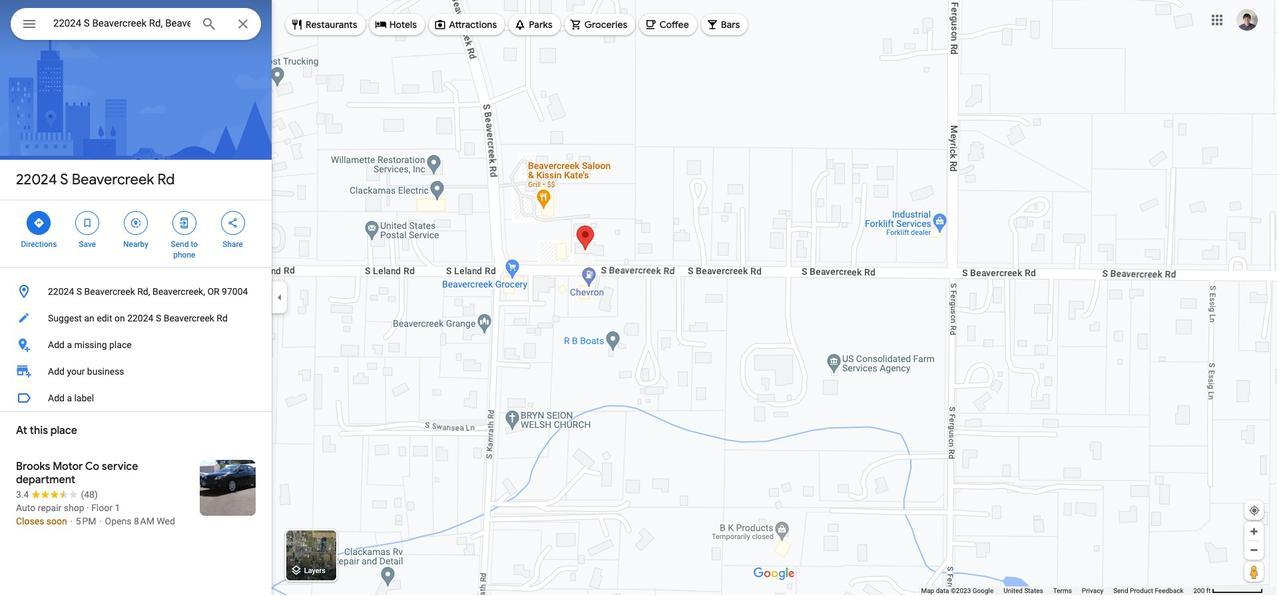 Task type: describe. For each thing, give the bounding box(es) containing it.
ft
[[1207, 588, 1211, 595]]

brooks
[[16, 460, 50, 474]]

privacy
[[1082, 588, 1104, 595]]

repair
[[38, 503, 61, 514]]

auto
[[16, 503, 35, 514]]

8 am
[[134, 516, 154, 527]]

states
[[1025, 588, 1044, 595]]

add for add your business
[[48, 366, 65, 377]]

1 ⋅ from the left
[[69, 516, 74, 527]]

97004
[[222, 286, 248, 297]]


[[21, 15, 37, 33]]

1
[[115, 503, 120, 514]]

attractions button
[[429, 9, 505, 41]]

(48)
[[81, 490, 98, 500]]

motor
[[53, 460, 83, 474]]

send for send to phone
[[171, 240, 189, 249]]


[[33, 216, 45, 230]]

©2023
[[951, 588, 971, 595]]

rd,
[[137, 286, 150, 297]]

3.4 stars 48 reviews image
[[16, 488, 98, 502]]


[[227, 216, 239, 230]]

suggest
[[48, 313, 82, 324]]

5 pm
[[76, 516, 96, 527]]

privacy button
[[1082, 587, 1104, 596]]

show street view coverage image
[[1245, 562, 1264, 582]]

parks
[[529, 19, 553, 31]]

department
[[16, 474, 75, 487]]

actions for 22024 s beavercreek rd region
[[0, 201, 272, 267]]

label
[[74, 393, 94, 404]]


[[178, 216, 190, 230]]

bars
[[721, 19, 740, 31]]

hotels button
[[370, 9, 425, 41]]

s for 22024 s beavercreek rd
[[60, 171, 68, 189]]

edit
[[97, 313, 112, 324]]

zoom in image
[[1250, 527, 1260, 537]]

shop
[[64, 503, 84, 514]]

opens
[[105, 516, 132, 527]]


[[81, 216, 93, 230]]

bars button
[[701, 9, 748, 41]]

22024 for 22024 s beavercreek rd
[[16, 171, 57, 189]]

a for label
[[67, 393, 72, 404]]

suggest an edit on 22024 s beavercreek rd button
[[0, 305, 272, 332]]

business
[[87, 366, 124, 377]]

service
[[102, 460, 138, 474]]

soon
[[47, 516, 67, 527]]

missing
[[74, 340, 107, 350]]

show your location image
[[1249, 505, 1261, 517]]

terms button
[[1054, 587, 1072, 596]]

at
[[16, 424, 27, 438]]

 button
[[11, 8, 48, 43]]

product
[[1130, 588, 1154, 595]]

add for add a missing place
[[48, 340, 65, 350]]

united states
[[1004, 588, 1044, 595]]

22024 s beavercreek rd
[[16, 171, 175, 189]]

nearby
[[123, 240, 149, 249]]

closes
[[16, 516, 44, 527]]

add a missing place button
[[0, 332, 272, 358]]

zoom out image
[[1250, 546, 1260, 556]]

coffee button
[[640, 9, 697, 41]]

on
[[115, 313, 125, 324]]

send to phone
[[171, 240, 198, 260]]

200
[[1194, 588, 1205, 595]]

google
[[973, 588, 994, 595]]

add a label
[[48, 393, 94, 404]]

an
[[84, 313, 94, 324]]



Task type: locate. For each thing, give the bounding box(es) containing it.
1 vertical spatial rd
[[217, 313, 228, 324]]

wed
[[157, 516, 175, 527]]

groceries button
[[565, 9, 636, 41]]

parks button
[[509, 9, 561, 41]]

0 horizontal spatial rd
[[158, 171, 175, 189]]

a left label
[[67, 393, 72, 404]]

1 horizontal spatial place
[[109, 340, 132, 350]]

hotels
[[389, 19, 417, 31]]

add for add a label
[[48, 393, 65, 404]]

None field
[[53, 15, 191, 31]]

send inside send to phone
[[171, 240, 189, 249]]

united
[[1004, 588, 1023, 595]]

2 a from the top
[[67, 393, 72, 404]]

beavercreek for rd
[[72, 171, 154, 189]]

add down suggest
[[48, 340, 65, 350]]

feedback
[[1155, 588, 1184, 595]]

0 vertical spatial s
[[60, 171, 68, 189]]

none field inside the 22024 s beavercreek rd, beavercreek, or 97004 field
[[53, 15, 191, 31]]

a for missing
[[67, 340, 72, 350]]

floor
[[91, 503, 113, 514]]

rd up actions for 22024 s beavercreek rd region
[[158, 171, 175, 189]]

data
[[936, 588, 950, 595]]

1 vertical spatial 22024
[[48, 286, 74, 297]]

22024 s beavercreek rd, beavercreek, or 97004
[[48, 286, 248, 297]]

send up phone
[[171, 240, 189, 249]]

collapse side panel image
[[272, 290, 287, 305]]

0 vertical spatial send
[[171, 240, 189, 249]]

rd inside button
[[217, 313, 228, 324]]

auto repair shop · floor 1 closes soon ⋅ 5 pm ⋅ opens 8 am wed
[[16, 503, 175, 527]]

at this place
[[16, 424, 77, 438]]

united states button
[[1004, 587, 1044, 596]]

0 vertical spatial add
[[48, 340, 65, 350]]

terms
[[1054, 588, 1072, 595]]

footer
[[922, 587, 1194, 596]]

0 vertical spatial a
[[67, 340, 72, 350]]

rd down "or"
[[217, 313, 228, 324]]

map
[[922, 588, 935, 595]]

22024 for 22024 s beavercreek rd, beavercreek, or 97004
[[48, 286, 74, 297]]

0 horizontal spatial ⋅
[[69, 516, 74, 527]]

 search field
[[11, 8, 261, 43]]

2 vertical spatial 22024
[[127, 313, 154, 324]]

footer inside google maps element
[[922, 587, 1194, 596]]

or
[[207, 286, 220, 297]]

attractions
[[449, 19, 497, 31]]

a left missing
[[67, 340, 72, 350]]

beavercreek down beavercreek, at top left
[[164, 313, 214, 324]]

restaurants
[[306, 19, 358, 31]]

1 add from the top
[[48, 340, 65, 350]]

coffee
[[660, 19, 689, 31]]

send
[[171, 240, 189, 249], [1114, 588, 1129, 595]]

send inside button
[[1114, 588, 1129, 595]]

0 horizontal spatial place
[[50, 424, 77, 438]]

1 a from the top
[[67, 340, 72, 350]]

22024 up 
[[16, 171, 57, 189]]

0 horizontal spatial s
[[60, 171, 68, 189]]

add your business link
[[0, 358, 272, 385]]

s for 22024 s beavercreek rd, beavercreek, or 97004
[[76, 286, 82, 297]]

0 vertical spatial rd
[[158, 171, 175, 189]]

3 add from the top
[[48, 393, 65, 404]]

beavercreek,
[[153, 286, 205, 297]]

google account: nolan park  
(nolan.park@adept.ai) image
[[1237, 9, 1258, 30]]

this
[[30, 424, 48, 438]]

s
[[60, 171, 68, 189], [76, 286, 82, 297], [156, 313, 161, 324]]

200 ft button
[[1194, 588, 1264, 595]]

⋅
[[69, 516, 74, 527], [99, 516, 103, 527]]

1 horizontal spatial ⋅
[[99, 516, 103, 527]]

22024 s beavercreek rd main content
[[0, 0, 272, 596]]

add
[[48, 340, 65, 350], [48, 366, 65, 377], [48, 393, 65, 404]]

brooks motor co service department
[[16, 460, 138, 487]]

2 vertical spatial s
[[156, 313, 161, 324]]

2 vertical spatial add
[[48, 393, 65, 404]]

co
[[85, 460, 99, 474]]

suggest an edit on 22024 s beavercreek rd
[[48, 313, 228, 324]]

2 vertical spatial beavercreek
[[164, 313, 214, 324]]

beavercreek
[[72, 171, 154, 189], [84, 286, 135, 297], [164, 313, 214, 324]]

add left your
[[48, 366, 65, 377]]

map data ©2023 google
[[922, 588, 994, 595]]

restaurants button
[[286, 9, 366, 41]]

1 vertical spatial send
[[1114, 588, 1129, 595]]

send for send product feedback
[[1114, 588, 1129, 595]]

·
[[87, 503, 89, 514]]

groceries
[[585, 19, 628, 31]]

beavercreek up  at the left top of page
[[72, 171, 154, 189]]

share
[[223, 240, 243, 249]]

1 vertical spatial beavercreek
[[84, 286, 135, 297]]

1 vertical spatial a
[[67, 393, 72, 404]]

save
[[79, 240, 96, 249]]

a
[[67, 340, 72, 350], [67, 393, 72, 404]]

add a label button
[[0, 385, 272, 412]]

2 add from the top
[[48, 366, 65, 377]]

22024 right on
[[127, 313, 154, 324]]

1 horizontal spatial rd
[[217, 313, 228, 324]]

0 horizontal spatial send
[[171, 240, 189, 249]]

add your business
[[48, 366, 124, 377]]

3.4
[[16, 490, 29, 500]]

1 horizontal spatial s
[[76, 286, 82, 297]]

⋅ down floor
[[99, 516, 103, 527]]

22024 S Beavercreek Rd, Beavercreek, OR 97004 field
[[11, 8, 261, 40]]

1 vertical spatial add
[[48, 366, 65, 377]]

22024 up suggest
[[48, 286, 74, 297]]

beavercreek up edit
[[84, 286, 135, 297]]

footer containing map data ©2023 google
[[922, 587, 1194, 596]]

send left product
[[1114, 588, 1129, 595]]

1 vertical spatial s
[[76, 286, 82, 297]]

2 horizontal spatial s
[[156, 313, 161, 324]]

1 vertical spatial place
[[50, 424, 77, 438]]

place inside button
[[109, 340, 132, 350]]

beavercreek for rd,
[[84, 286, 135, 297]]

send product feedback button
[[1114, 587, 1184, 596]]

layers
[[304, 567, 326, 576]]

your
[[67, 366, 85, 377]]

to
[[191, 240, 198, 249]]

rd
[[158, 171, 175, 189], [217, 313, 228, 324]]

place right this
[[50, 424, 77, 438]]

2 ⋅ from the left
[[99, 516, 103, 527]]

200 ft
[[1194, 588, 1211, 595]]

⋅ down the shop on the left of page
[[69, 516, 74, 527]]

1 horizontal spatial send
[[1114, 588, 1129, 595]]

add left label
[[48, 393, 65, 404]]

send product feedback
[[1114, 588, 1184, 595]]

add a missing place
[[48, 340, 132, 350]]

place
[[109, 340, 132, 350], [50, 424, 77, 438]]

place down on
[[109, 340, 132, 350]]

phone
[[173, 250, 195, 260]]

0 vertical spatial beavercreek
[[72, 171, 154, 189]]

directions
[[21, 240, 57, 249]]


[[130, 216, 142, 230]]

22024 s beavercreek rd, beavercreek, or 97004 button
[[0, 278, 272, 305]]

0 vertical spatial place
[[109, 340, 132, 350]]

google maps element
[[0, 0, 1278, 596]]

0 vertical spatial 22024
[[16, 171, 57, 189]]



Task type: vqa. For each thing, say whether or not it's contained in the screenshot.
first ⋅ from left
yes



